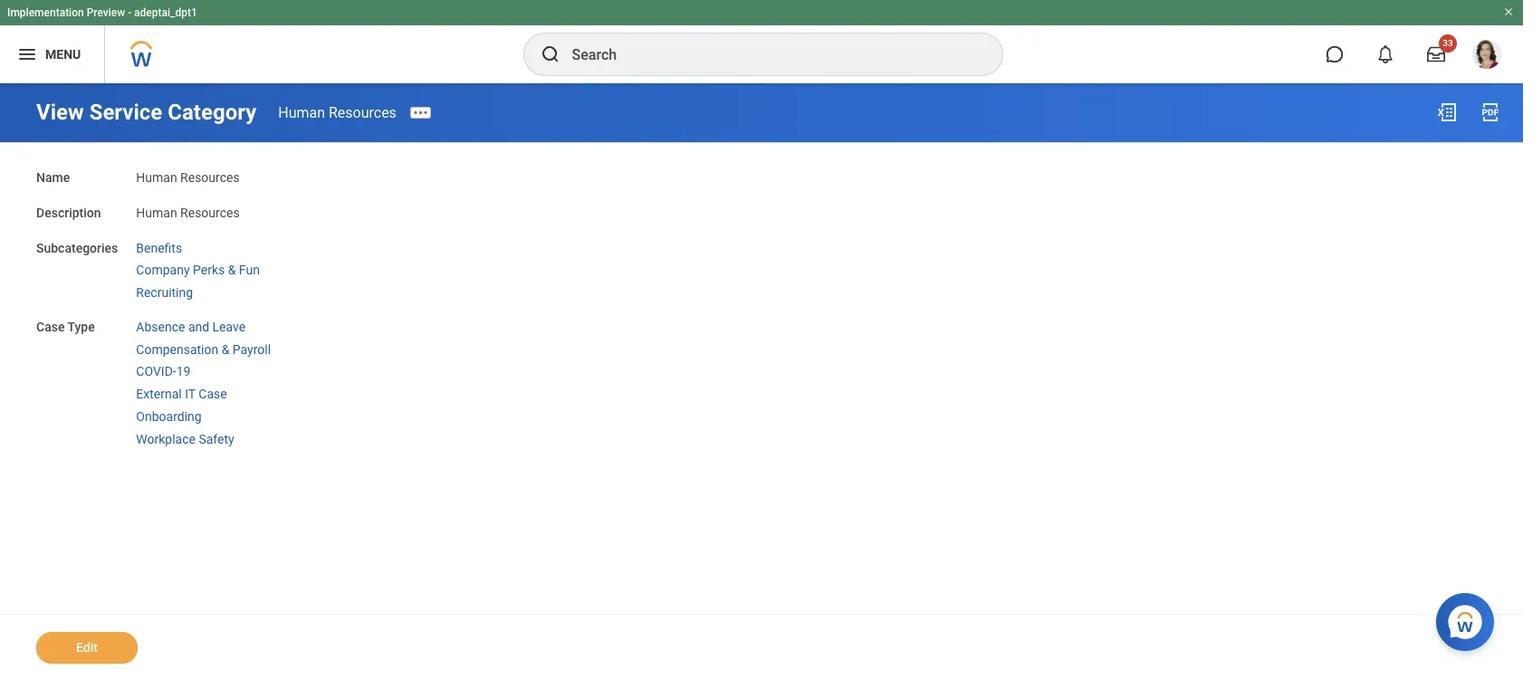 Task type: vqa. For each thing, say whether or not it's contained in the screenshot.
the topmost Items Selected list
yes



Task type: locate. For each thing, give the bounding box(es) containing it.
category
[[168, 100, 257, 125]]

human resources for name
[[136, 170, 240, 185]]

& down leave
[[222, 342, 230, 357]]

resources
[[329, 104, 397, 121], [180, 170, 240, 185], [180, 205, 240, 220]]

profile logan mcneil image
[[1473, 40, 1502, 73]]

human up description element
[[136, 170, 177, 185]]

view service category main content
[[0, 83, 1524, 680]]

human for description
[[136, 205, 177, 220]]

1 vertical spatial items selected list
[[136, 316, 300, 448]]

-
[[128, 6, 131, 19]]

human up "benefits" "link"
[[136, 205, 177, 220]]

notifications large image
[[1377, 45, 1395, 63]]

human right category
[[278, 104, 325, 121]]

1 vertical spatial resources
[[180, 170, 240, 185]]

benefits
[[136, 241, 182, 255]]

& left fun
[[228, 263, 236, 277]]

human inside description element
[[136, 205, 177, 220]]

case right 'it'
[[199, 387, 227, 401]]

case left type
[[36, 320, 65, 334]]

benefits link
[[136, 237, 182, 255]]

0 horizontal spatial case
[[36, 320, 65, 334]]

items selected list containing absence and leave
[[136, 316, 300, 448]]

1 vertical spatial human
[[136, 170, 177, 185]]

2 vertical spatial resources
[[180, 205, 240, 220]]

view
[[36, 100, 84, 125]]

human resources
[[278, 104, 397, 121], [136, 170, 240, 185], [136, 205, 240, 220]]

2 items selected list from the top
[[136, 316, 300, 448]]

case
[[36, 320, 65, 334], [199, 387, 227, 401]]

edit button
[[36, 632, 138, 664]]

&
[[228, 263, 236, 277], [222, 342, 230, 357]]

1 vertical spatial case
[[199, 387, 227, 401]]

1 horizontal spatial case
[[199, 387, 227, 401]]

adeptai_dpt1
[[134, 6, 197, 19]]

resources for description
[[180, 205, 240, 220]]

resources inside description element
[[180, 205, 240, 220]]

view service category
[[36, 100, 257, 125]]

0 vertical spatial resources
[[329, 104, 397, 121]]

name element
[[136, 159, 240, 186]]

items selected list containing benefits
[[136, 237, 289, 301]]

implementation
[[7, 6, 84, 19]]

case type
[[36, 320, 95, 334]]

recruiting link
[[136, 282, 193, 300]]

33
[[1444, 38, 1454, 48]]

human inside the 'name' element
[[136, 170, 177, 185]]

name
[[36, 170, 70, 185]]

implementation preview -   adeptai_dpt1
[[7, 6, 197, 19]]

onboarding
[[136, 409, 202, 424]]

0 vertical spatial items selected list
[[136, 237, 289, 301]]

human
[[278, 104, 325, 121], [136, 170, 177, 185], [136, 205, 177, 220]]

items selected list
[[136, 237, 289, 301], [136, 316, 300, 448]]

workplace safety
[[136, 432, 234, 446]]

1 vertical spatial human resources
[[136, 170, 240, 185]]

1 items selected list from the top
[[136, 237, 289, 301]]

preview
[[87, 6, 125, 19]]

inbox large image
[[1428, 45, 1446, 63]]

company perks & fun link
[[136, 259, 260, 277]]

2 vertical spatial human
[[136, 205, 177, 220]]

leave
[[213, 320, 246, 334]]

description
[[36, 205, 101, 220]]

covid-19
[[136, 364, 191, 379]]

description element
[[136, 195, 240, 222]]

2 vertical spatial human resources
[[136, 205, 240, 220]]

it
[[185, 387, 196, 401]]

workplace safety link
[[136, 428, 234, 446]]

resources inside the 'name' element
[[180, 170, 240, 185]]



Task type: describe. For each thing, give the bounding box(es) containing it.
items selected list for case type
[[136, 316, 300, 448]]

covid-19 link
[[136, 361, 191, 379]]

type
[[68, 320, 95, 334]]

justify image
[[16, 43, 38, 65]]

0 vertical spatial human
[[278, 104, 325, 121]]

Search Workday  search field
[[572, 34, 965, 74]]

company
[[136, 263, 190, 277]]

subcategories
[[36, 241, 118, 255]]

payroll
[[233, 342, 271, 357]]

menu button
[[0, 25, 104, 83]]

compensation & payroll
[[136, 342, 271, 357]]

recruiting
[[136, 285, 193, 300]]

absence and leave link
[[136, 316, 246, 334]]

0 vertical spatial case
[[36, 320, 65, 334]]

edit
[[76, 641, 98, 655]]

company perks & fun
[[136, 263, 260, 277]]

view printable version (pdf) image
[[1480, 101, 1502, 123]]

close environment banner image
[[1504, 6, 1515, 17]]

safety
[[199, 432, 234, 446]]

fun
[[239, 263, 260, 277]]

19
[[176, 364, 191, 379]]

absence
[[136, 320, 185, 334]]

1 vertical spatial &
[[222, 342, 230, 357]]

onboarding link
[[136, 406, 202, 424]]

human resources for description
[[136, 205, 240, 220]]

covid-
[[136, 364, 176, 379]]

compensation
[[136, 342, 219, 357]]

human for name
[[136, 170, 177, 185]]

items selected list for subcategories
[[136, 237, 289, 301]]

external
[[136, 387, 182, 401]]

compensation & payroll link
[[136, 338, 271, 357]]

33 button
[[1417, 34, 1458, 74]]

menu
[[45, 47, 81, 61]]

0 vertical spatial human resources
[[278, 104, 397, 121]]

and
[[188, 320, 209, 334]]

perks
[[193, 263, 225, 277]]

external it case link
[[136, 383, 227, 401]]

menu banner
[[0, 0, 1524, 83]]

human resources link
[[278, 104, 397, 121]]

absence and leave
[[136, 320, 246, 334]]

0 vertical spatial &
[[228, 263, 236, 277]]

search image
[[540, 43, 561, 65]]

service
[[89, 100, 162, 125]]

export to excel image
[[1437, 101, 1459, 123]]

workplace
[[136, 432, 196, 446]]

external it case
[[136, 387, 227, 401]]

resources for name
[[180, 170, 240, 185]]



